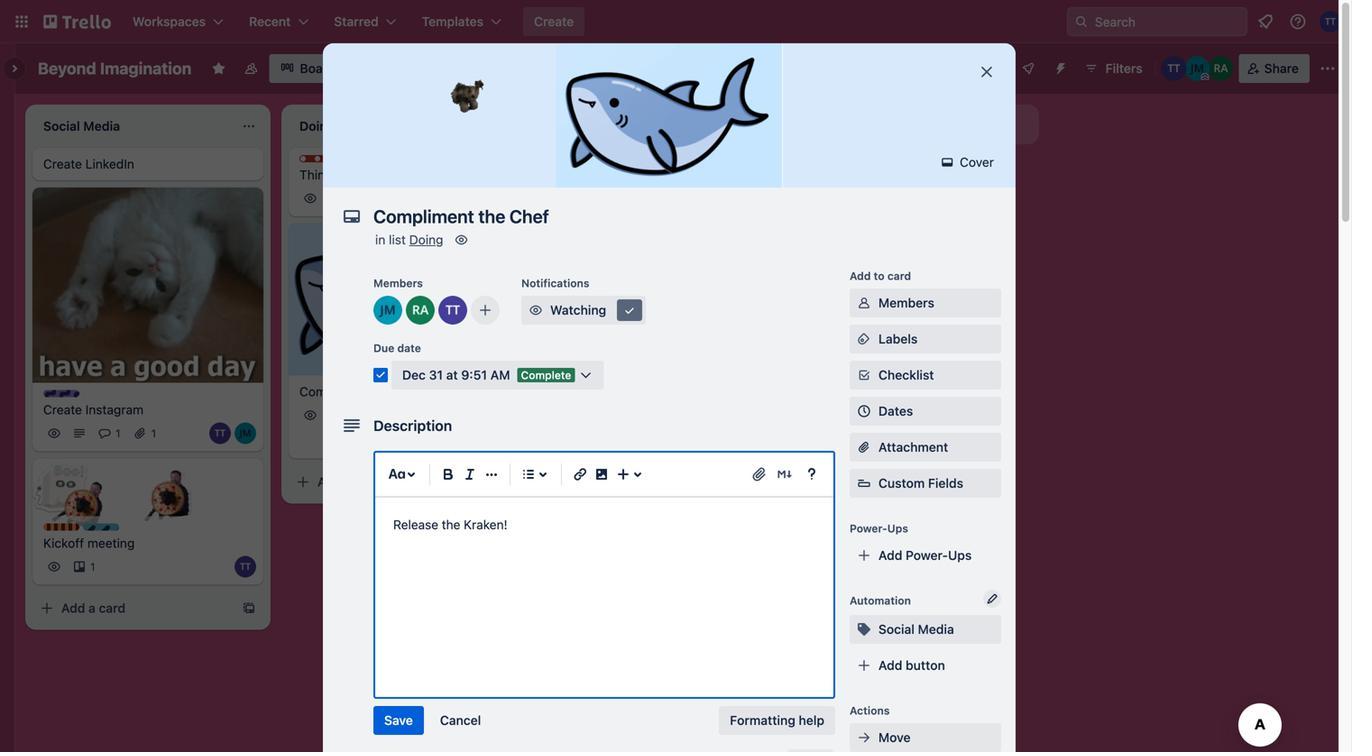 Task type: locate. For each thing, give the bounding box(es) containing it.
0 horizontal spatial ups
[[888, 522, 909, 535]]

1 vertical spatial terry turtle (terryturtle) image
[[235, 556, 256, 578]]

1 vertical spatial the
[[442, 517, 460, 532]]

0 horizontal spatial the
[[373, 384, 392, 399]]

jeremy miller (jeremymiller198) image down search field
[[1185, 56, 1210, 81]]

lists image
[[518, 464, 540, 485]]

sm image
[[452, 231, 471, 249], [855, 294, 873, 312], [855, 330, 873, 348], [855, 621, 873, 639]]

filters button
[[1079, 54, 1148, 83]]

attach and insert link image
[[751, 466, 769, 484]]

dec down compliment the chef
[[346, 409, 367, 422]]

checklist link
[[850, 361, 1001, 390]]

social media button
[[850, 615, 1001, 644]]

open information menu image
[[1289, 13, 1307, 31]]

0 horizontal spatial add a card button
[[32, 594, 235, 623]]

1 down 'instagram'
[[115, 427, 121, 440]]

list
[[389, 232, 406, 247]]

the for release
[[442, 517, 460, 532]]

jeremy miller (jeremymiller198) image for ruby anderson (rubyanderson7) image
[[466, 430, 487, 452]]

0 horizontal spatial a
[[89, 601, 96, 616]]

add a card left the text styles icon
[[318, 475, 382, 489]]

a left the text styles icon
[[345, 475, 352, 489]]

complete
[[521, 369, 571, 382]]

sm image inside cover link
[[939, 153, 957, 171]]

31 left at
[[429, 368, 443, 383]]

power-
[[850, 522, 888, 535], [906, 548, 948, 563]]

2 horizontal spatial add a card button
[[545, 349, 747, 378]]

the
[[373, 384, 392, 399], [442, 517, 460, 532]]

create linkedin
[[43, 157, 134, 171]]

create inside button
[[534, 14, 574, 29]]

thoughts thinking
[[300, 156, 367, 182]]

sm image inside 'members' link
[[855, 294, 873, 312]]

sm image inside checklist link
[[855, 366, 873, 384]]

fields
[[928, 476, 964, 491]]

create instagram
[[43, 403, 144, 417]]

jeremy miller (jeremymiller198) image
[[1185, 56, 1210, 81], [466, 430, 487, 452]]

to
[[874, 270, 885, 282]]

add a card button down kickoff meeting link
[[32, 594, 235, 623]]

sm image for 'members' link at the top right of the page
[[855, 294, 873, 312]]

a for the add a card button corresponding to create from template… icon to the left
[[89, 601, 96, 616]]

a for top the add a card button
[[601, 356, 608, 370]]

terry turtle (terryturtle) image
[[1162, 56, 1187, 81], [438, 296, 467, 325], [209, 423, 231, 445], [440, 430, 462, 452]]

create for create instagram
[[43, 403, 82, 417]]

0 vertical spatial create from template… image
[[498, 475, 512, 489]]

1 horizontal spatial members
[[879, 295, 935, 310]]

in
[[375, 232, 386, 247]]

0 vertical spatial 31
[[429, 368, 443, 383]]

add
[[850, 270, 871, 282], [574, 356, 598, 370], [318, 475, 341, 489], [879, 548, 903, 563], [61, 601, 85, 616], [879, 658, 903, 673]]

add down 'leftover pie'
[[574, 356, 598, 370]]

add a card for the topmost create from template… icon
[[318, 475, 382, 489]]

0 vertical spatial a
[[601, 356, 608, 370]]

1 vertical spatial jeremy miller (jeremymiller198) image
[[466, 430, 487, 452]]

color: bold red, title: "thoughts" element
[[300, 155, 367, 169]]

sm image left social
[[855, 621, 873, 639]]

members down list
[[374, 277, 423, 290]]

2 vertical spatial create
[[43, 403, 82, 417]]

1 horizontal spatial jeremy miller (jeremymiller198) image
[[1185, 56, 1210, 81]]

0 vertical spatial jeremy miller (jeremymiller198) image
[[1185, 56, 1210, 81]]

the left kraken!
[[442, 517, 460, 532]]

jeremy miller (jeremymiller198) image for the topmost ruby anderson (rubyanderson7) icon
[[1185, 56, 1210, 81]]

0 horizontal spatial jeremy miller (jeremymiller198) image
[[235, 423, 256, 445]]

card right to
[[888, 270, 911, 282]]

0 vertical spatial jeremy miller (jeremymiller198) image
[[374, 296, 402, 325]]

sm image down 'add to card'
[[855, 294, 873, 312]]

leftover
[[556, 316, 604, 331]]

add a card down 'pie'
[[574, 356, 638, 370]]

dec for dec 31 at 9:51 am
[[402, 368, 426, 383]]

card down meeting in the bottom of the page
[[99, 601, 125, 616]]

0 vertical spatial ruby anderson (rubyanderson7) image
[[1209, 56, 1234, 81]]

compliment
[[300, 384, 370, 399]]

compliment the chef link
[[300, 383, 509, 401]]

automation
[[850, 595, 911, 607]]

terry turtle (terryturtle) image down create instagram link
[[209, 423, 231, 445]]

ruby anderson (rubyanderson7) image up 'date'
[[406, 296, 435, 325]]

add a card button down leftover pie link
[[545, 349, 747, 378]]

move link
[[850, 724, 1001, 752]]

1 vertical spatial 31
[[370, 409, 381, 422]]

0 notifications image
[[1255, 11, 1277, 32]]

imagination
[[100, 59, 192, 78]]

card left the text styles icon
[[355, 475, 382, 489]]

1 vertical spatial ruby anderson (rubyanderson7) image
[[406, 296, 435, 325]]

add a card button up the 'release'
[[289, 468, 491, 497]]

sm image left labels
[[855, 330, 873, 348]]

doing link
[[409, 232, 443, 247]]

a down kickoff meeting
[[89, 601, 96, 616]]

cover
[[957, 155, 994, 170]]

0 horizontal spatial dec
[[346, 409, 367, 422]]

date
[[397, 342, 421, 355]]

show menu image
[[1319, 60, 1337, 78]]

dates button
[[850, 397, 1001, 426]]

create for create
[[534, 14, 574, 29]]

1 horizontal spatial ruby anderson (rubyanderson7) image
[[1209, 56, 1234, 81]]

2 vertical spatial a
[[89, 601, 96, 616]]

watching
[[550, 303, 606, 318]]

kickoff
[[43, 536, 84, 551]]

jeremy miller (jeremymiller198) image left ruby anderson (rubyanderson7) image
[[466, 430, 487, 452]]

0 horizontal spatial ruby anderson (rubyanderson7) image
[[406, 296, 435, 325]]

0 horizontal spatial terry turtle (terryturtle) image
[[235, 556, 256, 578]]

https://media1.giphy.com/media/3ov9jucrjra1ggg9vu/100w.gif?cid=ad960664cgd8q560jl16i4tqsq6qk30rgh2t6st4j6ihzo35&ep=v1_stickers_search&rid=100w.gif&ct=s image
[[439, 60, 499, 120]]

card down 'pie'
[[611, 356, 638, 370]]

a for the add a card button associated with the topmost create from template… icon
[[345, 475, 352, 489]]

1 horizontal spatial the
[[442, 517, 460, 532]]

ruby anderson (rubyanderson7) image
[[1209, 56, 1234, 81], [406, 296, 435, 325]]

0 horizontal spatial members
[[374, 277, 423, 290]]

1 horizontal spatial add a card button
[[289, 468, 491, 497]]

2 horizontal spatial a
[[601, 356, 608, 370]]

add left the text styles icon
[[318, 475, 341, 489]]

ups
[[888, 522, 909, 535], [948, 548, 972, 563]]

card for top the add a card button
[[611, 356, 638, 370]]

1 horizontal spatial terry turtle (terryturtle) image
[[1320, 11, 1342, 32]]

description
[[374, 417, 452, 434]]

None text field
[[364, 200, 960, 233]]

dec up chef
[[402, 368, 426, 383]]

2 vertical spatial add a card
[[61, 601, 125, 616]]

sparkling
[[101, 525, 150, 537]]

attachment button
[[850, 433, 1001, 462]]

1 horizontal spatial create from template… image
[[498, 475, 512, 489]]

0 vertical spatial power-
[[850, 522, 888, 535]]

view markdown image
[[776, 466, 794, 484]]

watching button
[[521, 296, 646, 325]]

in list doing
[[375, 232, 443, 247]]

ruby anderson (rubyanderson7) image left share button
[[1209, 56, 1234, 81]]

power- down custom
[[850, 522, 888, 535]]

sm image right doing
[[452, 231, 471, 249]]

add a card button
[[545, 349, 747, 378], [289, 468, 491, 497], [32, 594, 235, 623]]

0 horizontal spatial add a card
[[61, 601, 125, 616]]

mark due date as complete image
[[374, 368, 388, 383]]

create from template… image
[[498, 475, 512, 489], [242, 602, 256, 616]]

kickoff meeting link
[[43, 535, 253, 553]]

formatting
[[730, 713, 796, 728]]

1 horizontal spatial a
[[345, 475, 352, 489]]

add left "button"
[[879, 658, 903, 673]]

1 vertical spatial create from template… image
[[242, 602, 256, 616]]

1 down create instagram link
[[151, 427, 156, 440]]

add to card
[[850, 270, 911, 282]]

ups up the add power-ups
[[888, 522, 909, 535]]

members
[[374, 277, 423, 290], [879, 295, 935, 310]]

1 down kickoff meeting
[[90, 561, 95, 574]]

1 horizontal spatial add a card
[[318, 475, 382, 489]]

1 vertical spatial a
[[345, 475, 352, 489]]

dec inside checkbox
[[346, 409, 367, 422]]

beyond imagination
[[38, 59, 192, 78]]

dec
[[402, 368, 426, 383], [346, 409, 367, 422]]

add a card
[[574, 356, 638, 370], [318, 475, 382, 489], [61, 601, 125, 616]]

0 vertical spatial create
[[534, 14, 574, 29]]

sm image for watching
[[527, 301, 545, 319]]

the for compliment
[[373, 384, 392, 399]]

the down mark due date as complete option
[[373, 384, 392, 399]]

1
[[115, 427, 121, 440], [151, 427, 156, 440], [90, 561, 95, 574]]

add a card down kickoff meeting
[[61, 601, 125, 616]]

Mark due date as complete checkbox
[[374, 368, 388, 383]]

31 for dec 31 at 9:51 am
[[429, 368, 443, 383]]

1 vertical spatial add a card button
[[289, 468, 491, 497]]

media
[[918, 622, 954, 637]]

power- inside add power-ups link
[[906, 548, 948, 563]]

italic ⌘i image
[[459, 464, 481, 485]]

add down power-ups
[[879, 548, 903, 563]]

1 horizontal spatial dec
[[402, 368, 426, 383]]

0 vertical spatial add a card button
[[545, 349, 747, 378]]

0 horizontal spatial 31
[[370, 409, 381, 422]]

2 horizontal spatial add a card
[[574, 356, 638, 370]]

sm image
[[939, 153, 957, 171], [527, 301, 545, 319], [621, 301, 639, 319], [855, 366, 873, 384], [855, 729, 873, 747]]

31 down compliment the chef
[[370, 409, 381, 422]]

attachment
[[879, 440, 948, 455]]

0 vertical spatial ups
[[888, 522, 909, 535]]

jeremy miller (jeremymiller198) image
[[374, 296, 402, 325], [235, 423, 256, 445]]

1 horizontal spatial ups
[[948, 548, 972, 563]]

social media
[[879, 622, 954, 637]]

create for create linkedin
[[43, 157, 82, 171]]

0 horizontal spatial jeremy miller (jeremymiller198) image
[[466, 430, 487, 452]]

card for the add a card button corresponding to create from template… icon to the left
[[99, 601, 125, 616]]

back to home image
[[43, 7, 111, 36]]

primary element
[[0, 0, 1352, 43]]

1 vertical spatial create
[[43, 157, 82, 171]]

automation image
[[1046, 54, 1072, 79]]

terry turtle (terryturtle) image left add members to card image
[[438, 296, 467, 325]]

ups down fields
[[948, 548, 972, 563]]

due
[[374, 342, 395, 355]]

sm image inside social media button
[[855, 621, 873, 639]]

social
[[879, 622, 915, 637]]

labels
[[879, 332, 918, 346]]

a
[[601, 356, 608, 370], [345, 475, 352, 489], [89, 601, 96, 616]]

power- down power-ups
[[906, 548, 948, 563]]

1 horizontal spatial 31
[[429, 368, 443, 383]]

0 vertical spatial the
[[373, 384, 392, 399]]

1 vertical spatial power-
[[906, 548, 948, 563]]

sm image for labels link
[[855, 330, 873, 348]]

1 vertical spatial jeremy miller (jeremymiller198) image
[[235, 423, 256, 445]]

1 horizontal spatial power-
[[906, 548, 948, 563]]

members up labels
[[879, 295, 935, 310]]

31
[[429, 368, 443, 383], [370, 409, 381, 422]]

the inside text box
[[442, 517, 460, 532]]

sm image inside move link
[[855, 729, 873, 747]]

labels link
[[850, 325, 1001, 354]]

31 inside checkbox
[[370, 409, 381, 422]]

color: purple, title: none image
[[43, 390, 79, 398]]

1 vertical spatial ups
[[948, 548, 972, 563]]

add a card button for the topmost create from template… icon
[[289, 468, 491, 497]]

0 vertical spatial terry turtle (terryturtle) image
[[1320, 11, 1342, 32]]

create linkedin link
[[43, 155, 253, 173]]

a down 'pie'
[[601, 356, 608, 370]]

1 vertical spatial add a card
[[318, 475, 382, 489]]

thoughts
[[318, 156, 367, 169]]

sm image inside labels link
[[855, 330, 873, 348]]

2 vertical spatial add a card button
[[32, 594, 235, 623]]

1 vertical spatial dec
[[346, 409, 367, 422]]

terry turtle (terryturtle) image
[[1320, 11, 1342, 32], [235, 556, 256, 578]]

pie
[[607, 316, 625, 331]]

card
[[888, 270, 911, 282], [611, 356, 638, 370], [355, 475, 382, 489], [99, 601, 125, 616]]

0 vertical spatial dec
[[402, 368, 426, 383]]

leftover pie
[[556, 316, 625, 331]]

create
[[534, 14, 574, 29], [43, 157, 82, 171], [43, 403, 82, 417]]



Task type: describe. For each thing, give the bounding box(es) containing it.
add power-ups
[[879, 548, 972, 563]]

linkedin
[[85, 157, 134, 171]]

power-ups
[[850, 522, 909, 535]]

add left to
[[850, 270, 871, 282]]

help
[[799, 713, 825, 728]]

release
[[393, 517, 438, 532]]

2 horizontal spatial 1
[[151, 427, 156, 440]]

Board name text field
[[29, 54, 201, 83]]

thinking
[[300, 167, 349, 182]]

thinking link
[[300, 166, 509, 184]]

compliment the chef
[[300, 384, 423, 399]]

more formatting image
[[481, 464, 503, 485]]

create instagram link
[[43, 401, 253, 419]]

link image
[[569, 464, 591, 485]]

kraken!
[[464, 517, 508, 532]]

dec 31 at 9:51 am
[[402, 368, 510, 383]]

checklist
[[879, 368, 934, 383]]

save
[[384, 713, 413, 728]]

instagram
[[85, 403, 144, 417]]

add down kickoff
[[61, 601, 85, 616]]

add a card button for create from template… icon to the left
[[32, 594, 235, 623]]

0 horizontal spatial power-
[[850, 522, 888, 535]]

save button
[[374, 706, 424, 735]]

kickoff meeting
[[43, 536, 135, 551]]

add inside button
[[879, 658, 903, 673]]

Dec 31 checkbox
[[325, 405, 387, 426]]

custom fields button
[[850, 475, 1001, 493]]

sm image for checklist
[[855, 366, 873, 384]]

add members to card image
[[478, 301, 493, 319]]

add button button
[[850, 651, 1001, 680]]

0 horizontal spatial 1
[[90, 561, 95, 574]]

button
[[906, 658, 945, 673]]

board link
[[269, 54, 346, 83]]

card for the add a card button associated with the topmost create from template… icon
[[355, 475, 382, 489]]

color: sky, title: "sparkling" element
[[83, 524, 150, 537]]

share
[[1265, 61, 1299, 76]]

power ups image
[[1021, 61, 1036, 76]]

release the kraken!
[[393, 517, 508, 532]]

ups inside add power-ups link
[[948, 548, 972, 563]]

formatting help link
[[719, 706, 835, 735]]

workspace visible image
[[244, 61, 258, 76]]

color: orange, title: none image
[[43, 524, 79, 531]]

1 horizontal spatial 1
[[115, 427, 121, 440]]

cancel
[[440, 713, 481, 728]]

terry turtle (terryturtle) image down 5
[[440, 430, 462, 452]]

9:51
[[461, 368, 487, 383]]

1 vertical spatial members
[[879, 295, 935, 310]]

search image
[[1075, 14, 1089, 29]]

text styles image
[[386, 464, 408, 485]]

0 vertical spatial add a card
[[574, 356, 638, 370]]

star or unstar board image
[[211, 61, 226, 76]]

dec for dec 31
[[346, 409, 367, 422]]

image image
[[591, 464, 613, 485]]

am
[[491, 368, 510, 383]]

Main content area, start typing to enter text. text field
[[393, 514, 816, 536]]

meeting
[[87, 536, 135, 551]]

1 horizontal spatial jeremy miller (jeremymiller198) image
[[374, 296, 402, 325]]

board
[[300, 61, 335, 76]]

custom
[[879, 476, 925, 491]]

ruby anderson (rubyanderson7) image
[[491, 430, 512, 452]]

due date
[[374, 342, 421, 355]]

add button
[[879, 658, 945, 673]]

share button
[[1239, 54, 1310, 83]]

filters
[[1106, 61, 1143, 76]]

create button
[[523, 7, 585, 36]]

open help dialog image
[[801, 464, 823, 485]]

cover link
[[933, 148, 1005, 177]]

add a card for create from template… icon to the left
[[61, 601, 125, 616]]

notifications
[[521, 277, 590, 290]]

doing
[[409, 232, 443, 247]]

sm image for move
[[855, 729, 873, 747]]

move
[[879, 730, 911, 745]]

bold ⌘b image
[[438, 464, 459, 485]]

at
[[446, 368, 458, 383]]

actions
[[850, 705, 890, 717]]

dates
[[879, 404, 913, 419]]

leftover pie link
[[556, 315, 765, 333]]

beyond
[[38, 59, 96, 78]]

5
[[437, 409, 444, 422]]

terry turtle (terryturtle) image down search field
[[1162, 56, 1187, 81]]

0 vertical spatial members
[[374, 277, 423, 290]]

Search field
[[1089, 8, 1247, 35]]

editor toolbar toolbar
[[383, 460, 826, 489]]

0 horizontal spatial create from template… image
[[242, 602, 256, 616]]

dec 31
[[346, 409, 381, 422]]

formatting help
[[730, 713, 825, 728]]

cancel button
[[429, 706, 492, 735]]

add power-ups link
[[850, 541, 1001, 570]]

members link
[[850, 289, 1001, 318]]

31 for dec 31
[[370, 409, 381, 422]]

chef
[[396, 384, 423, 399]]

custom fields
[[879, 476, 964, 491]]

sm image for social media button
[[855, 621, 873, 639]]



Task type: vqa. For each thing, say whether or not it's contained in the screenshot.
the rightmost Jenny (jennymarshall15) icon
no



